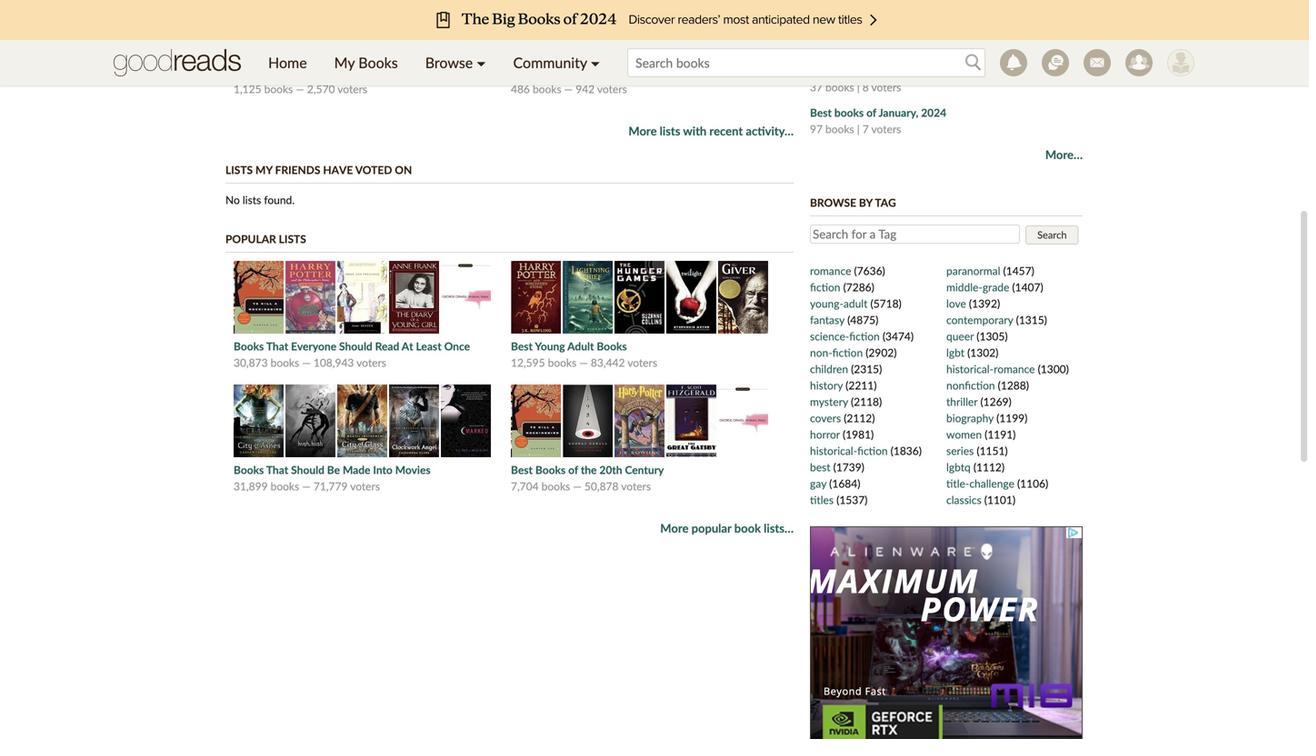 Task type: locate. For each thing, give the bounding box(es) containing it.
2,570
[[307, 82, 335, 95]]

0 vertical spatial that
[[266, 340, 288, 353]]

more inside "link"
[[660, 521, 689, 536]]

nonfiction link
[[947, 379, 995, 392]]

voters down century
[[621, 480, 651, 493]]

horror link
[[810, 428, 840, 441]]

manga
[[535, 66, 569, 79]]

voted
[[355, 163, 392, 176]]

voters down the best books of january, 2024 link
[[872, 122, 901, 135]]

should left be
[[291, 463, 325, 476]]

1 horizontal spatial should
[[339, 340, 373, 353]]

popular
[[226, 232, 276, 246]]

best link
[[810, 461, 831, 474]]

history
[[810, 379, 843, 392]]

— down adult
[[579, 356, 588, 369]]

0 vertical spatial animal farm by george orwell image
[[441, 261, 491, 334]]

titles
[[810, 493, 834, 506]]

2 vertical spatial |
[[857, 122, 860, 135]]

historical-
[[947, 362, 994, 376], [810, 444, 858, 457]]

city of ashes by cassandra clare image
[[234, 385, 284, 457]]

1 horizontal spatial the
[[880, 22, 896, 35]]

books down best young adult books link
[[548, 356, 577, 369]]

(1106)
[[1017, 477, 1049, 490]]

2024
[[880, 64, 905, 77], [921, 106, 947, 119]]

1 vertical spatial browse
[[810, 196, 857, 209]]

lists left my
[[226, 163, 253, 176]]

traitor's moon by lynn flewelling image
[[441, 0, 491, 60]]

best up the 1,712
[[810, 22, 832, 35]]

voters down time
[[597, 82, 627, 95]]

0 horizontal spatial browse
[[425, 54, 473, 71]]

harry potter and the sorcerer's stone by j.k. rowling image
[[615, 385, 665, 457]]

1 horizontal spatial romance
[[994, 362, 1035, 376]]

0 horizontal spatial animal farm by george orwell image
[[441, 261, 491, 334]]

0 horizontal spatial lists
[[243, 193, 261, 206]]

— left 2,570
[[296, 82, 304, 95]]

of up 7
[[867, 106, 876, 119]]

mystery link
[[810, 395, 848, 408]]

1 horizontal spatial lists
[[279, 232, 306, 246]]

voters down read
[[357, 356, 386, 369]]

— down best manga of all time link
[[564, 82, 573, 95]]

of left 20th
[[568, 463, 578, 476]]

biography
[[947, 411, 994, 425]]

friends
[[275, 163, 321, 176]]

best for best fantasy books with gay  main characters 1,125 books     —     2,570 voters
[[234, 66, 255, 79]]

(1305)
[[977, 330, 1008, 343]]

with inside best fantasy books with gay  main characters 1,125 books     —     2,570 voters
[[330, 66, 352, 79]]

(2315)
[[851, 362, 882, 376]]

1 vertical spatial to kill a mockingbird by harper lee image
[[511, 385, 561, 457]]

| left 8
[[857, 80, 860, 94]]

0 vertical spatial lists
[[226, 163, 253, 176]]

by
[[859, 196, 873, 209]]

menu
[[255, 40, 614, 85]]

menu containing home
[[255, 40, 614, 85]]

books right 31,899
[[271, 480, 299, 493]]

books up 83,442
[[597, 340, 627, 353]]

books inside best books of 2024 37 books | 8 voters
[[835, 64, 865, 77]]

(1151)
[[977, 444, 1008, 457]]

(4875)
[[848, 313, 879, 326]]

0 vertical spatial lists
[[660, 124, 681, 138]]

community ▾ button
[[500, 40, 614, 85]]

should inside books that everyone should read at least once 30,873 books     —     108,943 voters
[[339, 340, 373, 353]]

best for best books of january, 2024 97 books | 7 voters
[[810, 106, 832, 119]]

books inside best books of 2024 37 books | 8 voters
[[826, 80, 854, 94]]

lists down found.
[[279, 232, 306, 246]]

1 vertical spatial historical-
[[810, 444, 858, 457]]

▾ right characters
[[477, 54, 486, 71]]

0 vertical spatial more
[[629, 124, 657, 138]]

Search for books to add to your shelves search field
[[627, 48, 986, 77]]

of for 942
[[571, 66, 581, 79]]

covers
[[810, 411, 841, 425]]

the up 50,878
[[581, 463, 597, 476]]

voters down decade:
[[908, 39, 938, 52]]

voters right 8
[[872, 80, 901, 94]]

that up 31,899
[[266, 463, 288, 476]]

no lists found.
[[226, 193, 295, 206]]

0 vertical spatial with
[[330, 66, 352, 79]]

— inside best fantasy books with gay  main characters 1,125 books     —     2,570 voters
[[296, 82, 304, 95]]

1 vertical spatial lists
[[243, 193, 261, 206]]

best inside best books of the 20th century 7,704 books     —     50,878 voters
[[511, 463, 533, 476]]

| left 7
[[857, 122, 860, 135]]

historical- inside romance (7636) fiction (7286) young-adult (5718) fantasy (4875) science-fiction (3474) non-fiction (2902) children (2315) history (2211) mystery (2118) covers (2112) horror (1981) historical-fiction (1836) best (1739) gay (1684) titles (1537)
[[810, 444, 858, 457]]

of up 1,712 books link
[[868, 22, 877, 35]]

to kill a mockingbird by harper lee image left 1984 by george orwell image
[[511, 385, 561, 457]]

the inside best books of the 20th century 7,704 books     —     50,878 voters
[[581, 463, 597, 476]]

0 vertical spatial to kill a mockingbird by harper lee image
[[234, 261, 284, 334]]

science-fiction link
[[810, 330, 880, 343]]

more… link
[[1046, 146, 1083, 163]]

young-
[[810, 297, 844, 310]]

gay link
[[810, 477, 827, 490]]

7
[[863, 122, 869, 135]]

animal farm by george orwell image right 'the great gatsby by f. scott fitzgerald' image
[[718, 385, 768, 457]]

my group discussions image
[[1042, 49, 1069, 76]]

read
[[375, 340, 399, 353]]

1 vertical spatial the
[[581, 463, 597, 476]]

the inside best books of the decade: 2020's 1,712 books | 2,054 voters
[[880, 22, 896, 35]]

1 vertical spatial romance
[[994, 362, 1035, 376]]

grade
[[983, 281, 1010, 294]]

— down best books of the 20th century link
[[573, 480, 582, 493]]

best up 1,125
[[234, 66, 255, 79]]

best up 37
[[810, 64, 832, 77]]

browse inside dropdown button
[[425, 54, 473, 71]]

best books of 2024 link
[[810, 64, 905, 77]]

romance up (1288)
[[994, 362, 1035, 376]]

pride and prejudice by jane austen image
[[337, 261, 387, 334]]

that inside books that should be made into movies 31,899 books     —     71,779 voters
[[266, 463, 288, 476]]

108,943
[[314, 356, 354, 369]]

1 that from the top
[[266, 340, 288, 353]]

middle-grade link
[[947, 281, 1010, 294]]

1 horizontal spatial lists
[[660, 124, 681, 138]]

animal farm by george orwell image up once
[[441, 261, 491, 334]]

best inside best books of january, 2024 97 books | 7 voters
[[810, 106, 832, 119]]

home
[[268, 54, 307, 71]]

of inside best books of the decade: 2020's 1,712 books | 2,054 voters
[[868, 22, 877, 35]]

0 vertical spatial |
[[872, 39, 875, 52]]

1 horizontal spatial ▾
[[591, 54, 600, 71]]

inbox image
[[1084, 49, 1111, 76]]

0 horizontal spatial more
[[629, 124, 657, 138]]

books up 2,570
[[298, 66, 328, 79]]

2024 up 8 voters link
[[880, 64, 905, 77]]

— left the 71,779
[[302, 480, 311, 493]]

1 vertical spatial more
[[660, 521, 689, 536]]

lists for found.
[[243, 193, 261, 206]]

2 that from the top
[[266, 463, 288, 476]]

(1684)
[[829, 477, 861, 490]]

books
[[835, 22, 865, 35], [358, 54, 398, 71], [835, 64, 865, 77], [298, 66, 328, 79], [234, 340, 264, 353], [597, 340, 627, 353], [234, 463, 264, 476], [535, 463, 566, 476]]

0 vertical spatial the
[[880, 22, 896, 35]]

best inside best books of 2024 37 books | 8 voters
[[810, 64, 832, 77]]

the
[[880, 22, 896, 35], [581, 463, 597, 476]]

tag
[[875, 196, 896, 209]]

that for books
[[266, 463, 288, 476]]

best up 486
[[511, 66, 533, 79]]

of for voters
[[868, 64, 877, 77]]

voters down made
[[350, 480, 380, 493]]

browse for browse by tag
[[810, 196, 857, 209]]

1 horizontal spatial animal farm by george orwell image
[[718, 385, 768, 457]]

the for 50,878
[[581, 463, 597, 476]]

everyone
[[291, 340, 337, 353]]

books right 37
[[826, 80, 854, 94]]

0 horizontal spatial with
[[330, 66, 352, 79]]

0 vertical spatial 2024
[[880, 64, 905, 77]]

2024 right january,
[[921, 106, 947, 119]]

97
[[810, 122, 823, 135]]

0 horizontal spatial ▾
[[477, 54, 486, 71]]

0 vertical spatial romance
[[810, 264, 851, 277]]

— inside best manga of all time 486 books     —     942 voters
[[564, 82, 573, 95]]

books up 30,873
[[234, 340, 264, 353]]

2024 inside best books of january, 2024 97 books | 7 voters
[[921, 106, 947, 119]]

best books of the 20th century link
[[511, 463, 664, 476]]

non-fiction link
[[810, 346, 863, 359]]

|
[[872, 39, 875, 52], [857, 80, 860, 94], [857, 122, 860, 135]]

fiction
[[810, 281, 841, 294], [849, 330, 880, 343], [833, 346, 863, 359], [858, 444, 888, 457]]

books down everyone
[[271, 356, 299, 369]]

to kill a mockingbird by harper lee image for books
[[234, 261, 284, 334]]

be
[[327, 463, 340, 476]]

1 horizontal spatial browse
[[810, 196, 857, 209]]

37 books link
[[810, 80, 854, 94]]

lists left recent
[[660, 124, 681, 138]]

1 ▾ from the left
[[477, 54, 486, 71]]

popular lists link
[[226, 232, 306, 246]]

1 vertical spatial animal farm by george orwell image
[[718, 385, 768, 457]]

(1537)
[[837, 493, 868, 506]]

historical- down horror link
[[810, 444, 858, 457]]

voters inside books that should be made into movies 31,899 books     —     71,779 voters
[[350, 480, 380, 493]]

1 horizontal spatial to kill a mockingbird by harper lee image
[[511, 385, 561, 457]]

97 books link
[[810, 122, 854, 135]]

lgbt
[[947, 346, 965, 359]]

0 horizontal spatial historical-
[[810, 444, 858, 457]]

historical-romance link
[[947, 362, 1035, 376]]

of inside best books of january, 2024 97 books | 7 voters
[[867, 106, 876, 119]]

bleach, vol. 1 by tite kubo image
[[718, 0, 768, 60]]

historical- up the nonfiction link
[[947, 362, 994, 376]]

0 vertical spatial historical-
[[947, 362, 994, 376]]

1 vertical spatial lists
[[279, 232, 306, 246]]

best up "12,595" in the left of the page
[[511, 340, 533, 353]]

voters
[[908, 39, 938, 52], [872, 80, 901, 94], [338, 82, 367, 95], [597, 82, 627, 95], [872, 122, 901, 135], [357, 356, 386, 369], [628, 356, 657, 369], [350, 480, 380, 493], [621, 480, 651, 493]]

of for 7
[[867, 106, 876, 119]]

home link
[[255, 40, 321, 85]]

more…
[[1046, 147, 1083, 162]]

with left the gay
[[330, 66, 352, 79]]

books up 1,712 books link
[[835, 22, 865, 35]]

more for more popular book lists…
[[660, 521, 689, 536]]

to kill a mockingbird by harper lee image
[[234, 261, 284, 334], [511, 385, 561, 457]]

books up 8
[[835, 64, 865, 77]]

2 ▾ from the left
[[591, 54, 600, 71]]

the up 2,054
[[880, 22, 896, 35]]

1 horizontal spatial 2024
[[921, 106, 947, 119]]

0 horizontal spatial romance
[[810, 264, 851, 277]]

▾ up 942
[[591, 54, 600, 71]]

friend requests image
[[1126, 49, 1153, 76]]

1984 by george orwell image
[[563, 385, 613, 457]]

should up 108,943 at the top of page
[[339, 340, 373, 353]]

(2118)
[[851, 395, 882, 408]]

1 vertical spatial 2024
[[921, 106, 947, 119]]

0 horizontal spatial the
[[581, 463, 597, 476]]

of left all
[[571, 66, 581, 79]]

1 vertical spatial should
[[291, 463, 325, 476]]

books up 31,899
[[234, 463, 264, 476]]

romance inside 'paranormal (1457) middle-grade (1407) love (1392) contemporary (1315) queer (1305) lgbt (1302) historical-romance (1300) nonfiction (1288) thriller (1269) biography (1199) women (1191) series (1151) lgbtq (1112) title-challenge (1106) classics (1101)'
[[994, 362, 1035, 376]]

lists inside more lists with recent activity… link
[[660, 124, 681, 138]]

community
[[513, 54, 587, 71]]

main
[[376, 66, 401, 79]]

more
[[629, 124, 657, 138], [660, 521, 689, 536]]

books inside best books of the decade: 2020's 1,712 books | 2,054 voters
[[835, 22, 865, 35]]

with left recent
[[683, 124, 707, 138]]

best for best books of 2024 37 books | 8 voters
[[810, 64, 832, 77]]

romance up fiction link
[[810, 264, 851, 277]]

of inside best books of the 20th century 7,704 books     —     50,878 voters
[[568, 463, 578, 476]]

best up 7,704
[[511, 463, 533, 476]]

books up best books of 2024 link
[[841, 39, 870, 52]]

1 horizontal spatial with
[[683, 124, 707, 138]]

| left 2,054
[[872, 39, 875, 52]]

books inside best books of the 20th century 7,704 books     —     50,878 voters
[[535, 463, 566, 476]]

to kill a mockingbird by harper lee image left harry potter and the philosopher's stone by j.k. rowling image
[[234, 261, 284, 334]]

0 horizontal spatial to kill a mockingbird by harper lee image
[[234, 261, 284, 334]]

Search books text field
[[627, 48, 986, 77]]

| inside best books of 2024 37 books | 8 voters
[[857, 80, 860, 94]]

2024 inside best books of 2024 37 books | 8 voters
[[880, 64, 905, 77]]

that inside books that everyone should read at least once 30,873 books     —     108,943 voters
[[266, 340, 288, 353]]

of inside best books of 2024 37 books | 8 voters
[[868, 64, 877, 77]]

animal farm by george orwell image
[[441, 261, 491, 334], [718, 385, 768, 457]]

lists right no
[[243, 193, 261, 206]]

best up 97
[[810, 106, 832, 119]]

least
[[416, 340, 442, 353]]

best books of the decade: 2020's 1,712 books | 2,054 voters
[[810, 22, 973, 52]]

more lists with recent activity… link
[[629, 123, 794, 139]]

fullmetal alchemist, vol. 1 by hiromu arakawa image
[[511, 0, 561, 60]]

— inside best books of the 20th century 7,704 books     —     50,878 voters
[[573, 480, 582, 493]]

romance (7636) fiction (7286) young-adult (5718) fantasy (4875) science-fiction (3474) non-fiction (2902) children (2315) history (2211) mystery (2118) covers (2112) horror (1981) historical-fiction (1836) best (1739) gay (1684) titles (1537)
[[810, 264, 922, 506]]

books right 7,704
[[542, 480, 570, 493]]

books right my
[[358, 54, 398, 71]]

0 vertical spatial should
[[339, 340, 373, 353]]

romance link
[[810, 264, 851, 277]]

once
[[444, 340, 470, 353]]

books that should be made into movies link
[[234, 463, 431, 476]]

—
[[296, 82, 304, 95], [564, 82, 573, 95], [302, 356, 311, 369], [579, 356, 588, 369], [302, 480, 311, 493], [573, 480, 582, 493]]

fiction up young-
[[810, 281, 841, 294]]

0 horizontal spatial 2024
[[880, 64, 905, 77]]

children link
[[810, 362, 848, 376]]

1 vertical spatial |
[[857, 80, 860, 94]]

that up 30,873
[[266, 340, 288, 353]]

0 vertical spatial browse
[[425, 54, 473, 71]]

None submit
[[1026, 226, 1079, 245]]

voters inside best books of the 20th century 7,704 books     —     50,878 voters
[[621, 480, 651, 493]]

best inside best manga of all time 486 books     —     942 voters
[[511, 66, 533, 79]]

title-challenge link
[[947, 477, 1015, 490]]

1 horizontal spatial more
[[660, 521, 689, 536]]

books up 7,704
[[535, 463, 566, 476]]

best inside best fantasy books with gay  main characters 1,125 books     —     2,570 voters
[[234, 66, 255, 79]]

best books of the decade: 2020's link
[[810, 22, 973, 35]]

best
[[810, 22, 832, 35], [810, 64, 832, 77], [234, 66, 255, 79], [511, 66, 533, 79], [810, 106, 832, 119], [511, 340, 533, 353], [511, 463, 533, 476]]

of up 8
[[868, 64, 877, 77]]

my books link
[[321, 40, 412, 85]]

books inside best books of the 20th century 7,704 books     —     50,878 voters
[[542, 480, 570, 493]]

best inside best young adult books 12,595 books     —     83,442 voters
[[511, 340, 533, 353]]

middle-
[[947, 281, 983, 294]]

best for best young adult books 12,595 books     —     83,442 voters
[[511, 340, 533, 353]]

browse by tag
[[810, 196, 896, 209]]

1 vertical spatial with
[[683, 124, 707, 138]]

books inside books that should be made into movies 31,899 books     —     71,779 voters
[[271, 480, 299, 493]]

harry potter and the sorcerer's stone by j.k. rowling image
[[511, 261, 561, 334]]

best inside best books of the decade: 2020's 1,712 books | 2,054 voters
[[810, 22, 832, 35]]

no
[[226, 193, 240, 206]]

8 voters link
[[863, 80, 901, 94]]

books inside books that everyone should read at least once 30,873 books     —     108,943 voters
[[271, 356, 299, 369]]

— down everyone
[[302, 356, 311, 369]]

books down "manga"
[[533, 82, 562, 95]]

books inside best books of the decade: 2020's 1,712 books | 2,054 voters
[[841, 39, 870, 52]]

1 horizontal spatial historical-
[[947, 362, 994, 376]]

contemporary link
[[947, 313, 1013, 326]]

1 vertical spatial that
[[266, 463, 288, 476]]

series link
[[947, 444, 974, 457]]

should
[[339, 340, 373, 353], [291, 463, 325, 476]]

▾ inside dropdown button
[[477, 54, 486, 71]]

gay
[[355, 66, 374, 79]]

0 horizontal spatial should
[[291, 463, 325, 476]]

of inside best manga of all time 486 books     —     942 voters
[[571, 66, 581, 79]]

voters right 83,442
[[628, 356, 657, 369]]

942
[[576, 82, 595, 95]]

voters down best fantasy books with gay  main characters link
[[338, 82, 367, 95]]

popular
[[692, 521, 732, 536]]

city of glass by cassandra clare image
[[337, 385, 387, 457]]

books down fantasy
[[264, 82, 293, 95]]

▾ inside popup button
[[591, 54, 600, 71]]



Task type: vqa. For each thing, say whether or not it's contained in the screenshot.


Task type: describe. For each thing, give the bounding box(es) containing it.
lgbtq
[[947, 461, 971, 474]]

best young adult books 12,595 books     —     83,442 voters
[[511, 340, 657, 369]]

browse for browse ▾
[[425, 54, 473, 71]]

▾ for browse ▾
[[477, 54, 486, 71]]

young-adult link
[[810, 297, 868, 310]]

best young adult books link
[[511, 340, 627, 353]]

fantasy
[[810, 313, 845, 326]]

books inside best young adult books 12,595 books     —     83,442 voters
[[597, 340, 627, 353]]

lists for with
[[660, 124, 681, 138]]

(1739)
[[833, 461, 865, 474]]

popular lists
[[226, 232, 306, 246]]

twilight by stephenie meyer image
[[667, 261, 717, 334]]

(1981)
[[843, 428, 874, 441]]

(1112)
[[974, 461, 1005, 474]]

the giver by lois lowry image
[[718, 261, 768, 334]]

luck in the shadows by lynn flewelling image
[[234, 0, 284, 60]]

486
[[511, 82, 530, 95]]

(7636)
[[854, 264, 885, 277]]

john smith image
[[1168, 49, 1195, 76]]

books inside best manga of all time 486 books     —     942 voters
[[533, 82, 562, 95]]

31,899
[[234, 480, 268, 493]]

have
[[323, 163, 353, 176]]

that for 30,873
[[266, 340, 288, 353]]

books inside the my books link
[[358, 54, 398, 71]]

(1392)
[[969, 297, 1000, 310]]

— inside books that should be made into movies 31,899 books     —     71,779 voters
[[302, 480, 311, 493]]

of for —
[[568, 463, 578, 476]]

best books of january, 2024 link
[[810, 106, 947, 119]]

adult
[[844, 297, 868, 310]]

best for best manga of all time 486 books     —     942 voters
[[511, 66, 533, 79]]

voters inside best fantasy books with gay  main characters 1,125 books     —     2,570 voters
[[338, 82, 367, 95]]

my
[[334, 54, 355, 71]]

7 voters link
[[863, 122, 901, 135]]

books inside books that everyone should read at least once 30,873 books     —     108,943 voters
[[234, 340, 264, 353]]

queer
[[947, 330, 974, 343]]

2,054 voters link
[[878, 39, 938, 52]]

fantasy link
[[810, 313, 845, 326]]

time
[[599, 66, 623, 79]]

7,704
[[511, 480, 539, 493]]

advertisement element
[[810, 526, 1083, 739]]

my
[[256, 163, 272, 176]]

fiction down (1981)
[[858, 444, 888, 457]]

the lightning thief by rick riordan image
[[563, 261, 613, 334]]

one piece, volume 1 by eiichiro oda image
[[667, 0, 717, 60]]

books that everyone should read at least once link
[[234, 340, 470, 353]]

| inside best books of the decade: 2020's 1,712 books | 2,054 voters
[[872, 39, 875, 52]]

(1302)
[[968, 346, 999, 359]]

the hunger games by suzanne collins image
[[615, 261, 665, 334]]

decade:
[[899, 22, 938, 35]]

voters inside best books of 2024 37 books | 8 voters
[[872, 80, 901, 94]]

into
[[373, 463, 393, 476]]

(1191)
[[985, 428, 1016, 441]]

nonfiction
[[947, 379, 995, 392]]

browse ▾
[[425, 54, 486, 71]]

the for 2,054
[[880, 22, 896, 35]]

movies
[[395, 463, 431, 476]]

made
[[343, 463, 370, 476]]

best for best books of the decade: 2020's 1,712 books | 2,054 voters
[[810, 22, 832, 35]]

covers link
[[810, 411, 841, 425]]

harry potter and the philosopher's stone by j.k. rowling image
[[286, 261, 336, 334]]

| inside best books of january, 2024 97 books | 7 voters
[[857, 122, 860, 135]]

hush, hush by becca fitzpatrick image
[[286, 385, 336, 457]]

the diary of a young girl by anne frank image
[[389, 261, 439, 334]]

marked by p.c. cast image
[[441, 385, 491, 457]]

titles link
[[810, 493, 834, 506]]

books inside best fantasy books with gay  main characters 1,125 books     —     2,570 voters
[[264, 82, 293, 95]]

naruto, vol. 1 by masashi kishimoto image
[[615, 0, 665, 60]]

captive prince by c.s. pacat image
[[286, 0, 336, 60]]

(1101)
[[985, 493, 1016, 506]]

paranormal
[[947, 264, 1001, 277]]

found.
[[264, 193, 295, 206]]

(1300)
[[1038, 362, 1069, 376]]

voters inside best manga of all time 486 books     —     942 voters
[[597, 82, 627, 95]]

best fantasy books with gay  main characters 1,125 books     —     2,570 voters
[[234, 66, 456, 95]]

thriller link
[[947, 395, 978, 408]]

challenge
[[970, 477, 1015, 490]]

more popular book lists… link
[[660, 520, 794, 536]]

stalking darkness by lynn flewelling image
[[389, 0, 439, 60]]

all
[[583, 66, 596, 79]]

notifications image
[[1000, 49, 1027, 76]]

voters inside best books of january, 2024 97 books | 7 voters
[[872, 122, 901, 135]]

romance inside romance (7636) fiction (7286) young-adult (5718) fantasy (4875) science-fiction (3474) non-fiction (2902) children (2315) history (2211) mystery (2118) covers (2112) horror (1981) historical-fiction (1836) best (1739) gay (1684) titles (1537)
[[810, 264, 851, 277]]

books right 97
[[826, 122, 854, 135]]

women
[[947, 428, 982, 441]]

title-
[[947, 477, 970, 490]]

should inside books that should be made into movies 31,899 books     —     71,779 voters
[[291, 463, 325, 476]]

paranormal (1457) middle-grade (1407) love (1392) contemporary (1315) queer (1305) lgbt (1302) historical-romance (1300) nonfiction (1288) thriller (1269) biography (1199) women (1191) series (1151) lgbtq (1112) title-challenge (1106) classics (1101)
[[947, 264, 1069, 506]]

young
[[535, 340, 565, 353]]

love
[[947, 297, 966, 310]]

— inside books that everyone should read at least once 30,873 books     —     108,943 voters
[[302, 356, 311, 369]]

historical- inside 'paranormal (1457) middle-grade (1407) love (1392) contemporary (1315) queer (1305) lgbt (1302) historical-romance (1300) nonfiction (1288) thriller (1269) biography (1199) women (1191) series (1151) lgbtq (1112) title-challenge (1106) classics (1101)'
[[947, 362, 994, 376]]

voters inside books that everyone should read at least once 30,873 books     —     108,943 voters
[[357, 356, 386, 369]]

Search for a Tag text field
[[810, 225, 1020, 244]]

with inside more lists with recent activity… link
[[683, 124, 707, 138]]

best books of 2024 37 books | 8 voters
[[810, 64, 905, 94]]

book
[[734, 521, 761, 536]]

the great gatsby by f. scott fitzgerald image
[[667, 385, 717, 457]]

at
[[402, 340, 413, 353]]

science-
[[810, 330, 850, 343]]

characters
[[404, 66, 456, 79]]

12,595
[[511, 356, 545, 369]]

(1315)
[[1016, 313, 1047, 326]]

lists my friends have voted on link
[[226, 163, 412, 176]]

magic's pawn by mercedes lackey image
[[337, 0, 387, 60]]

clockwork angel by cassandra clare image
[[389, 385, 439, 457]]

books up 7
[[835, 106, 864, 119]]

lgbt link
[[947, 346, 965, 359]]

fiction down science-fiction link
[[833, 346, 863, 359]]

best fantasy books with gay  main characters link
[[234, 66, 456, 79]]

death note, vol. 1 by tsugumi ohba image
[[563, 0, 613, 60]]

best for best books of the 20th century 7,704 books     —     50,878 voters
[[511, 463, 533, 476]]

best books of the 20th century 7,704 books     —     50,878 voters
[[511, 463, 664, 493]]

0 horizontal spatial lists
[[226, 163, 253, 176]]

gay
[[810, 477, 827, 490]]

2,054
[[878, 39, 906, 52]]

▾ for community ▾
[[591, 54, 600, 71]]

37
[[810, 80, 823, 94]]

voters inside best young adult books 12,595 books     —     83,442 voters
[[628, 356, 657, 369]]

books inside books that should be made into movies 31,899 books     —     71,779 voters
[[234, 463, 264, 476]]

non-
[[810, 346, 833, 359]]

to kill a mockingbird by harper lee image for best
[[511, 385, 561, 457]]

more for more lists with recent activity…
[[629, 124, 657, 138]]

women link
[[947, 428, 982, 441]]

books inside best young adult books 12,595 books     —     83,442 voters
[[548, 356, 577, 369]]

— inside best young adult books 12,595 books     —     83,442 voters
[[579, 356, 588, 369]]

horror
[[810, 428, 840, 441]]

(1199)
[[997, 411, 1028, 425]]

(7286)
[[843, 281, 875, 294]]

fiction down (4875)
[[849, 330, 880, 343]]

books inside best fantasy books with gay  main characters 1,125 books     —     2,570 voters
[[298, 66, 328, 79]]

(1457)
[[1003, 264, 1035, 277]]

of for |
[[868, 22, 877, 35]]

(1407)
[[1012, 281, 1044, 294]]

voters inside best books of the decade: 2020's 1,712 books | 2,054 voters
[[908, 39, 938, 52]]

children
[[810, 362, 848, 376]]



